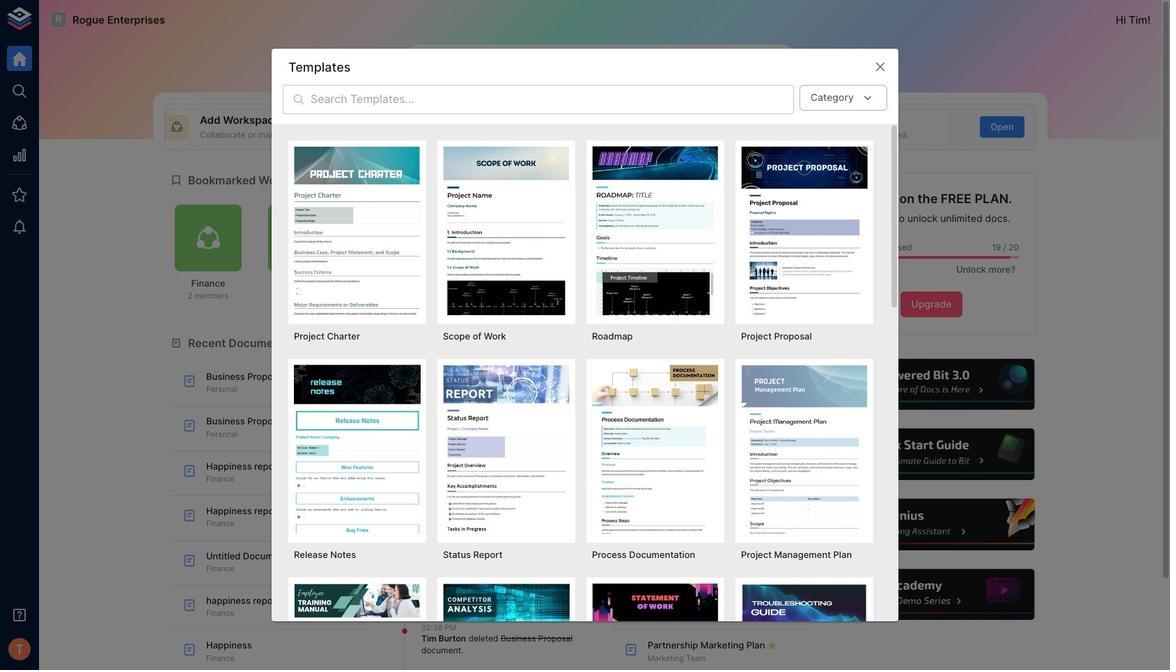 Task type: describe. For each thing, give the bounding box(es) containing it.
status report image
[[443, 365, 570, 534]]

process documentation image
[[592, 365, 719, 534]]

project proposal image
[[741, 147, 868, 316]]

troubleshooting guide image
[[741, 584, 868, 671]]

release notes image
[[294, 365, 421, 534]]

employee training manual image
[[294, 584, 421, 671]]

2 help image from the top
[[827, 427, 1037, 483]]

scope of work image
[[443, 147, 570, 316]]

project charter image
[[294, 147, 421, 316]]

1 help image from the top
[[827, 357, 1037, 412]]



Task type: vqa. For each thing, say whether or not it's contained in the screenshot.
fourth HELP image from the bottom
yes



Task type: locate. For each thing, give the bounding box(es) containing it.
help image
[[827, 357, 1037, 412], [827, 427, 1037, 483], [827, 498, 1037, 553], [827, 568, 1037, 623]]

roadmap image
[[592, 147, 719, 316]]

dialog
[[272, 49, 899, 671]]

4 help image from the top
[[827, 568, 1037, 623]]

statement of work image
[[592, 584, 719, 671]]

Search Templates... text field
[[311, 85, 794, 114]]

3 help image from the top
[[827, 498, 1037, 553]]

competitor research report image
[[443, 584, 570, 671]]

project management plan image
[[741, 365, 868, 534]]



